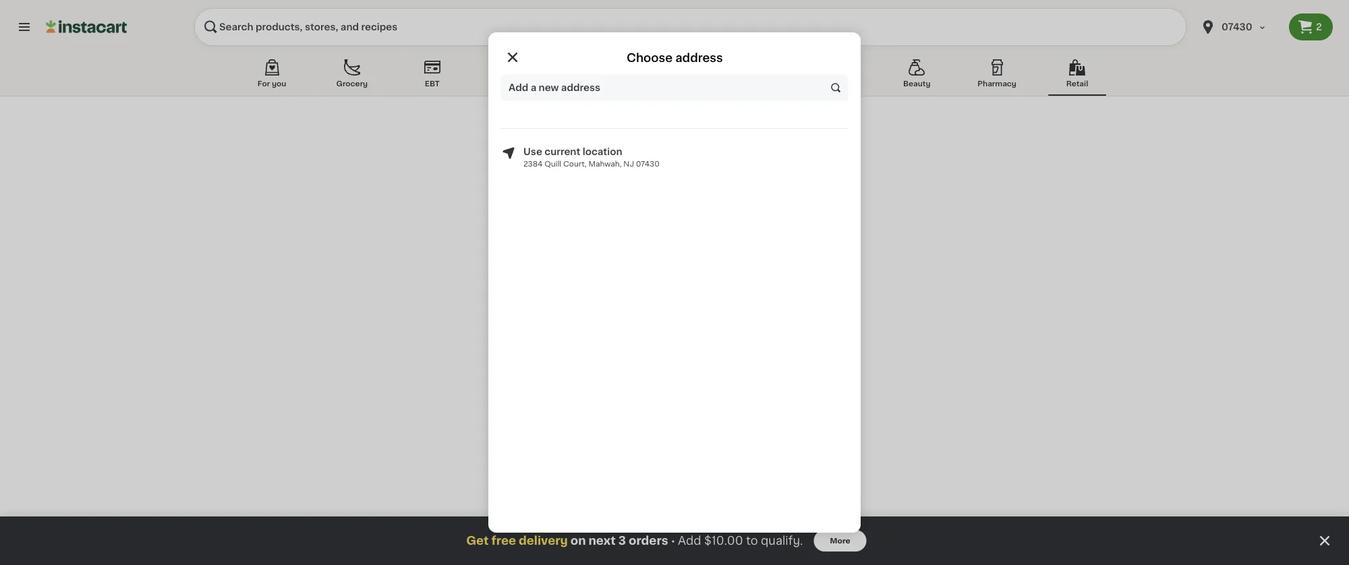 Task type: locate. For each thing, give the bounding box(es) containing it.
instacart image
[[46, 19, 127, 35]]

next
[[589, 535, 616, 547]]

  text field
[[501, 74, 849, 101]]

for
[[258, 80, 270, 87]]

current
[[545, 147, 580, 157]]

2384
[[524, 160, 543, 168]]

get
[[466, 535, 489, 547]]

orders
[[629, 535, 668, 547]]

2
[[1316, 22, 1322, 32]]

shop categories tab list
[[243, 57, 1106, 96]]

quill
[[545, 160, 561, 168]]

free
[[491, 535, 516, 547]]

use current location 2384 quill court, mahwah, nj 07430
[[524, 147, 660, 168]]

search address image
[[830, 82, 842, 94]]

get free delivery on next 3 orders • add $10.00 to qualify.
[[466, 535, 803, 547]]

treatment tracker modal dialog
[[0, 517, 1349, 565]]

pharmacy button
[[968, 57, 1026, 96]]

address
[[675, 52, 723, 64]]

07430
[[636, 160, 660, 168]]

choose
[[627, 52, 673, 64]]

pets button
[[808, 57, 866, 96]]

beauty button
[[888, 57, 946, 96]]

use
[[524, 147, 542, 157]]

ebt
[[425, 80, 440, 87]]

more
[[830, 537, 851, 545]]



Task type: describe. For each thing, give the bounding box(es) containing it.
convenience
[[569, 80, 620, 87]]

grocery
[[336, 80, 368, 87]]

2 button
[[1289, 13, 1333, 40]]

3
[[619, 535, 626, 547]]

choose address
[[627, 52, 723, 64]]

mahwah,
[[589, 160, 622, 168]]

retail
[[1066, 80, 1088, 87]]

nj
[[624, 160, 634, 168]]

$10.00
[[704, 535, 743, 547]]

add
[[678, 535, 701, 547]]

delivery
[[519, 535, 568, 547]]

on
[[571, 535, 586, 547]]

retail button
[[1048, 57, 1106, 96]]

location
[[583, 147, 622, 157]]

  text field inside the choose address dialog
[[501, 74, 849, 101]]

court,
[[563, 160, 587, 168]]

beauty
[[903, 80, 931, 87]]

for you button
[[243, 57, 301, 96]]

choose address dialog
[[488, 32, 861, 533]]

qualify.
[[761, 535, 803, 547]]

grocery button
[[323, 57, 381, 96]]

you
[[272, 80, 286, 87]]

wholesale button
[[483, 57, 542, 96]]

pets
[[828, 80, 845, 87]]

convenience button
[[564, 57, 625, 96]]

wholesale
[[493, 80, 532, 87]]

•
[[671, 536, 675, 546]]

to
[[746, 535, 758, 547]]

more button
[[814, 530, 867, 552]]

for you
[[258, 80, 286, 87]]

ebt button
[[403, 57, 461, 96]]

pharmacy
[[978, 80, 1017, 87]]



Task type: vqa. For each thing, say whether or not it's contained in the screenshot.
2 x 8 oz
no



